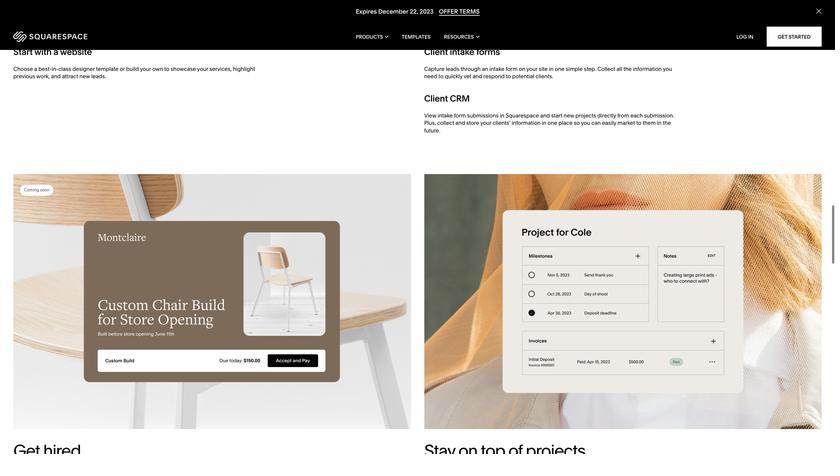 Task type: locate. For each thing, give the bounding box(es) containing it.
respond
[[484, 73, 505, 80]]

a down squarespace logo
[[53, 47, 58, 57]]

get started
[[778, 34, 811, 40]]

new inside the choose a best-in-class designer template or build your own to showcase your services, highlight previous work, and attract new leads.
[[79, 73, 90, 80]]

new down designer
[[79, 73, 90, 80]]

1 horizontal spatial you
[[663, 66, 672, 72]]

and left start
[[540, 112, 550, 119]]

collect
[[597, 66, 615, 72]]

your down submissions
[[480, 120, 491, 126]]

one down start
[[548, 120, 557, 126]]

services,
[[209, 66, 232, 72]]

client up capture
[[424, 47, 448, 57]]

squarespace project dashboard highlights upcoming project milestones, important notes, and active invoices. image
[[424, 174, 822, 430]]

squarespace
[[506, 112, 539, 119]]

new inside view intake form submissions in squarespace and start new projects directly from each submission. plus, collect and store your clients' information in one place so you can easily market to them in the future.
[[564, 112, 574, 119]]

0 vertical spatial with
[[490, 15, 520, 36]]

showcase
[[171, 66, 196, 72]]

to inside the choose a best-in-class designer template or build your own to showcase your services, highlight previous work, and attract new leads.
[[164, 66, 169, 72]]

capture leads through an intake form on your site in one simple step. collect all the information you need to quickly vet and respond to potential clients.
[[424, 66, 672, 80]]

0 vertical spatial the
[[624, 66, 632, 72]]

website
[[60, 47, 92, 57]]

form inside view intake form submissions in squarespace and start new projects directly from each submission. plus, collect and store your clients' information in one place so you can easily market to them in the future.
[[454, 112, 466, 119]]

your inside capture leads through an intake form on your site in one simple step. collect all the information you need to quickly vet and respond to potential clients.
[[527, 66, 538, 72]]

1 horizontal spatial information
[[633, 66, 662, 72]]

2 vertical spatial intake
[[438, 112, 453, 119]]

one
[[555, 66, 565, 72], [548, 120, 557, 126]]

1 vertical spatial information
[[512, 120, 541, 126]]

through
[[461, 66, 481, 72]]

intake inside view intake form submissions in squarespace and start new projects directly from each submission. plus, collect and store your clients' information in one place so you can easily market to them in the future.
[[438, 112, 453, 119]]

your
[[79, 15, 111, 36], [140, 66, 151, 72], [197, 66, 208, 72], [527, 66, 538, 72], [480, 120, 491, 126]]

1 vertical spatial client
[[424, 93, 448, 104]]

form inside capture leads through an intake form on your site in one simple step. collect all the information you need to quickly vet and respond to potential clients.
[[506, 66, 518, 72]]

0 horizontal spatial information
[[512, 120, 541, 126]]

client up view
[[424, 93, 448, 104]]

1 vertical spatial the
[[663, 120, 671, 126]]

each
[[630, 112, 643, 119]]

form left on
[[506, 66, 518, 72]]

the down submission.
[[663, 120, 671, 126]]

1 vertical spatial one
[[548, 120, 557, 126]]

information down squarespace
[[512, 120, 541, 126]]

0 vertical spatial intake
[[450, 47, 474, 57]]

easily
[[602, 120, 616, 126]]

0 vertical spatial information
[[633, 66, 662, 72]]

in down submission.
[[657, 120, 662, 126]]

in inside capture leads through an intake form on your site in one simple step. collect all the information you need to quickly vet and respond to potential clients.
[[549, 66, 554, 72]]

your up website
[[79, 15, 111, 36]]

form up collect
[[454, 112, 466, 119]]

view
[[424, 112, 436, 119]]

one inside view intake form submissions in squarespace and start new projects directly from each submission. plus, collect and store your clients' information in one place so you can easily market to them in the future.
[[548, 120, 557, 126]]

promote
[[13, 15, 76, 36]]

with for connect
[[490, 15, 520, 36]]

0 vertical spatial one
[[555, 66, 565, 72]]

information right all
[[633, 66, 662, 72]]

to right respond
[[506, 73, 511, 80]]

information
[[633, 66, 662, 72], [512, 120, 541, 126]]

1 vertical spatial form
[[454, 112, 466, 119]]

the
[[624, 66, 632, 72], [663, 120, 671, 126]]

1 vertical spatial you
[[581, 120, 590, 126]]

1 client from the top
[[424, 47, 448, 57]]

products
[[356, 34, 383, 40]]

leads inside capture leads through an intake form on your site in one simple step. collect all the information you need to quickly vet and respond to potential clients.
[[446, 66, 459, 72]]

0 vertical spatial a
[[53, 47, 58, 57]]

submission.
[[644, 112, 674, 119]]

intake inside capture leads through an intake form on your site in one simple step. collect all the information you need to quickly vet and respond to potential clients.
[[489, 66, 504, 72]]

build
[[126, 66, 139, 72]]

a
[[53, 47, 58, 57], [34, 66, 37, 72]]

you
[[663, 66, 672, 72], [581, 120, 590, 126]]

and down in-
[[51, 73, 61, 80]]

1 horizontal spatial a
[[53, 47, 58, 57]]

2 client from the top
[[424, 93, 448, 104]]

can
[[592, 120, 601, 126]]

your right on
[[527, 66, 538, 72]]

in
[[748, 34, 754, 40]]

quickly
[[445, 73, 463, 80]]

and inside the choose a best-in-class designer template or build your own to showcase your services, highlight previous work, and attract new leads.
[[51, 73, 61, 80]]

0 horizontal spatial with
[[34, 47, 52, 57]]

you inside capture leads through an intake form on your site in one simple step. collect all the information you need to quickly vet and respond to potential clients.
[[663, 66, 672, 72]]

place
[[559, 120, 573, 126]]

0 vertical spatial form
[[506, 66, 518, 72]]

offer
[[439, 8, 458, 15]]

0 vertical spatial client
[[424, 47, 448, 57]]

1 horizontal spatial the
[[663, 120, 671, 126]]

0 horizontal spatial new
[[79, 73, 90, 80]]

a left best-
[[34, 66, 37, 72]]

1 horizontal spatial new
[[564, 112, 574, 119]]

log             in
[[736, 34, 754, 40]]

to right own
[[164, 66, 169, 72]]

coming soon
[[24, 188, 49, 193]]

0 horizontal spatial leads
[[446, 66, 459, 72]]

intake up collect
[[438, 112, 453, 119]]

view intake form submissions in squarespace and start new projects directly from each submission. plus, collect and store your clients' information in one place so you can easily market to them in the future.
[[424, 112, 674, 134]]

future.
[[424, 127, 440, 134]]

your left services,
[[197, 66, 208, 72]]

22,
[[410, 8, 418, 15]]

them
[[643, 120, 656, 126]]

a custom branded summary of services, including project information and pricing, for potential client review. image
[[13, 174, 411, 430]]

leads.
[[91, 73, 106, 80]]

potential
[[512, 73, 534, 80]]

best-
[[38, 66, 52, 72]]

the right all
[[624, 66, 632, 72]]

and
[[51, 73, 61, 80], [473, 73, 482, 80], [540, 112, 550, 119], [456, 120, 465, 126]]

form
[[506, 66, 518, 72], [454, 112, 466, 119]]

you inside view intake form submissions in squarespace and start new projects directly from each submission. plus, collect and store your clients' information in one place so you can easily market to them in the future.
[[581, 120, 590, 126]]

in left place
[[542, 120, 546, 126]]

0 horizontal spatial you
[[581, 120, 590, 126]]

previous
[[13, 73, 35, 80]]

the inside view intake form submissions in squarespace and start new projects directly from each submission. plus, collect and store your clients' information in one place so you can easily market to them in the future.
[[663, 120, 671, 126]]

so
[[574, 120, 580, 126]]

with up forms
[[490, 15, 520, 36]]

template
[[96, 66, 118, 72]]

squarespace logo link
[[13, 31, 175, 42]]

client
[[424, 47, 448, 57], [424, 93, 448, 104]]

0 horizontal spatial a
[[34, 66, 37, 72]]

1 vertical spatial intake
[[489, 66, 504, 72]]

to
[[164, 66, 169, 72], [438, 73, 444, 80], [506, 73, 511, 80], [636, 120, 641, 126]]

1 vertical spatial new
[[564, 112, 574, 119]]

leads
[[524, 15, 563, 36], [446, 66, 459, 72]]

intake for forms
[[450, 47, 474, 57]]

choose a best-in-class designer template or build your own to showcase your services, highlight previous work, and attract new leads.
[[13, 66, 255, 80]]

1 vertical spatial a
[[34, 66, 37, 72]]

with
[[490, 15, 520, 36], [34, 47, 52, 57]]

collect
[[437, 120, 454, 126]]

december
[[378, 8, 408, 15]]

need
[[424, 73, 437, 80]]

plus,
[[424, 120, 436, 126]]

0 horizontal spatial the
[[624, 66, 632, 72]]

0 vertical spatial leads
[[524, 15, 563, 36]]

0 vertical spatial you
[[663, 66, 672, 72]]

1 vertical spatial leads
[[446, 66, 459, 72]]

start with a website
[[13, 47, 92, 57]]

terms
[[459, 8, 480, 15]]

started
[[789, 34, 811, 40]]

intake for form
[[438, 112, 453, 119]]

1 horizontal spatial with
[[490, 15, 520, 36]]

resources button
[[444, 23, 479, 50]]

to down capture
[[438, 73, 444, 80]]

0 horizontal spatial form
[[454, 112, 466, 119]]

one left simple
[[555, 66, 565, 72]]

attract
[[62, 73, 78, 80]]

templates link
[[402, 23, 431, 50]]

designer
[[72, 66, 95, 72]]

and left store
[[456, 120, 465, 126]]

log             in link
[[736, 34, 754, 40]]

new up place
[[564, 112, 574, 119]]

to down each
[[636, 120, 641, 126]]

your inside view intake form submissions in squarespace and start new projects directly from each submission. plus, collect and store your clients' information in one place so you can easily market to them in the future.
[[480, 120, 491, 126]]

clients.
[[536, 73, 553, 80]]

1 horizontal spatial form
[[506, 66, 518, 72]]

and right vet on the right
[[473, 73, 482, 80]]

in right site
[[549, 66, 554, 72]]

on
[[519, 66, 525, 72]]

intake down resources
[[450, 47, 474, 57]]

intake up respond
[[489, 66, 504, 72]]

and inside capture leads through an intake form on your site in one simple step. collect all the information you need to quickly vet and respond to potential clients.
[[473, 73, 482, 80]]

connect
[[424, 15, 487, 36]]

market
[[618, 120, 635, 126]]

1 vertical spatial with
[[34, 47, 52, 57]]

intake
[[450, 47, 474, 57], [489, 66, 504, 72], [438, 112, 453, 119]]

client for client intake forms
[[424, 47, 448, 57]]

with down squarespace logo
[[34, 47, 52, 57]]

0 vertical spatial new
[[79, 73, 90, 80]]



Task type: describe. For each thing, give the bounding box(es) containing it.
highlight
[[233, 66, 255, 72]]

resources
[[444, 34, 474, 40]]

offer terms
[[439, 8, 480, 15]]

start
[[13, 47, 33, 57]]

log
[[736, 34, 747, 40]]

store
[[466, 120, 479, 126]]

the inside capture leads through an intake form on your site in one simple step. collect all the information you need to quickly vet and respond to potential clients.
[[624, 66, 632, 72]]

work,
[[36, 73, 50, 80]]

squarespace logo image
[[13, 31, 87, 42]]

projects
[[576, 112, 596, 119]]

promote your business
[[13, 15, 179, 36]]

expires
[[356, 8, 377, 15]]

or
[[120, 66, 125, 72]]

all
[[617, 66, 622, 72]]

forms
[[476, 47, 500, 57]]

get started link
[[767, 27, 822, 47]]

connect with leads
[[424, 15, 563, 36]]

simple
[[566, 66, 583, 72]]

vet
[[464, 73, 471, 80]]

submissions
[[467, 112, 499, 119]]

expires december 22, 2023
[[356, 8, 433, 15]]

start
[[551, 112, 562, 119]]

step.
[[584, 66, 596, 72]]

to inside view intake form submissions in squarespace and start new projects directly from each submission. plus, collect and store your clients' information in one place so you can easily market to them in the future.
[[636, 120, 641, 126]]

coming
[[24, 188, 39, 193]]

information inside capture leads through an intake form on your site in one simple step. collect all the information you need to quickly vet and respond to potential clients.
[[633, 66, 662, 72]]

client intake forms
[[424, 47, 500, 57]]

from
[[617, 112, 629, 119]]

site
[[539, 66, 548, 72]]

2023
[[419, 8, 433, 15]]

get
[[778, 34, 788, 40]]

a inside the choose a best-in-class designer template or build your own to showcase your services, highlight previous work, and attract new leads.
[[34, 66, 37, 72]]

business
[[114, 15, 179, 36]]

client crm
[[424, 93, 470, 104]]

own
[[152, 66, 163, 72]]

soon
[[40, 188, 49, 193]]

information inside view intake form submissions in squarespace and start new projects directly from each submission. plus, collect and store your clients' information in one place so you can easily market to them in the future.
[[512, 120, 541, 126]]

an
[[482, 66, 488, 72]]

with for start
[[34, 47, 52, 57]]

capture
[[424, 66, 445, 72]]

choose
[[13, 66, 33, 72]]

templates
[[402, 34, 431, 40]]

in-
[[52, 66, 58, 72]]

products button
[[356, 23, 388, 50]]

your left own
[[140, 66, 151, 72]]

clients'
[[493, 120, 510, 126]]

offer terms link
[[439, 8, 480, 16]]

one inside capture leads through an intake form on your site in one simple step. collect all the information you need to quickly vet and respond to potential clients.
[[555, 66, 565, 72]]

in up clients'
[[500, 112, 504, 119]]

class
[[58, 66, 71, 72]]

client for client crm
[[424, 93, 448, 104]]

directly
[[597, 112, 616, 119]]

1 horizontal spatial leads
[[524, 15, 563, 36]]

crm
[[450, 93, 470, 104]]



Task type: vqa. For each thing, say whether or not it's contained in the screenshot.
"class"
yes



